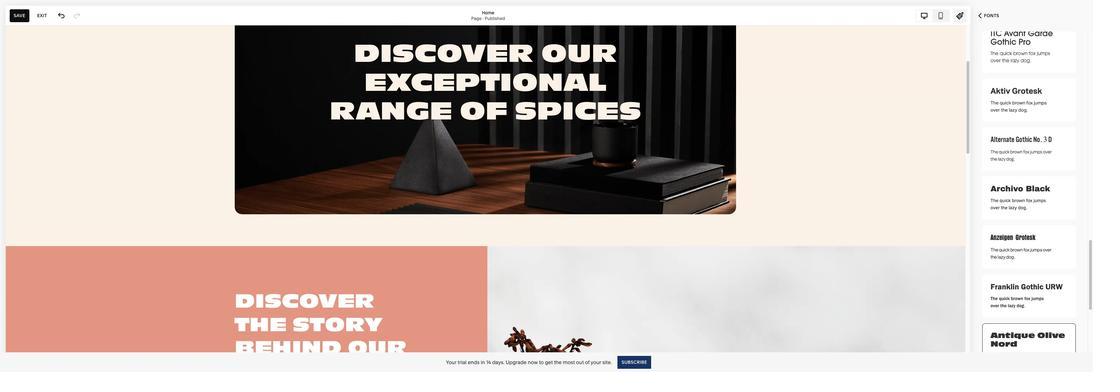 Task type: describe. For each thing, give the bounding box(es) containing it.
the for franklin
[[1000, 304, 1007, 309]]

lazy for alternate
[[998, 156, 1006, 162]]

antique
[[991, 332, 1035, 341]]

your trial ends in 14 days. upgrade now to get the most out of your site.
[[446, 360, 612, 366]]

the for archivo
[[1001, 205, 1008, 211]]

save button
[[10, 9, 29, 22]]

anzeigen
[[991, 234, 1013, 243]]

published
[[485, 16, 505, 21]]

the quick brown fox jumps over the lazy dog. for anzeigen
[[991, 247, 1052, 260]]

save
[[14, 13, 25, 18]]

franklin gothic urw
[[991, 282, 1063, 292]]

dog. inside itc avant garde gothic pro the quick brown fox jumps over the lazy dog.
[[1021, 58, 1031, 64]]

itc
[[991, 28, 1002, 38]]

quick for aktiv
[[1000, 100, 1011, 106]]

upgrade
[[506, 360, 527, 366]]

aktiv grotesk
[[991, 86, 1042, 96]]

the quick brown fox jumps over the lazy dog. for archivo
[[991, 197, 1046, 211]]

avant
[[1004, 28, 1026, 38]]

urw
[[1045, 282, 1063, 292]]

get
[[545, 360, 553, 366]]

pro
[[1019, 37, 1031, 47]]

the for alternate
[[991, 149, 998, 155]]

nord
[[991, 340, 1017, 350]]

of
[[585, 360, 590, 366]]

·
[[483, 16, 484, 21]]

the quick brown fox jumps over the lazy dog. for franklin
[[991, 296, 1044, 309]]

antique olive nord button
[[982, 324, 1076, 373]]

black
[[1026, 185, 1050, 194]]

exit
[[37, 13, 47, 18]]

archivo
[[991, 185, 1023, 194]]

brown for franklin
[[1011, 296, 1023, 302]]

quick for franklin
[[999, 296, 1010, 302]]

jumps for franklin gothic urw
[[1032, 296, 1044, 302]]

lazy for anzeigen
[[998, 254, 1005, 260]]

fox for aktiv
[[1026, 100, 1033, 106]]

brown for aktiv
[[1012, 100, 1025, 106]]

aktiv
[[991, 86, 1010, 96]]

dog. for alternate
[[1006, 156, 1015, 162]]

quick for alternate
[[999, 149, 1009, 155]]

gothic for franklin
[[1021, 282, 1043, 292]]

jumps inside itc avant garde gothic pro the quick brown fox jumps over the lazy dog.
[[1037, 51, 1050, 57]]

lazy inside itc avant garde gothic pro the quick brown fox jumps over the lazy dog.
[[1011, 58, 1019, 64]]

jumps for alternate gothic no. 3 d
[[1030, 149, 1042, 155]]

itc avant garde gothic pro the quick brown fox jumps over the lazy dog.
[[991, 28, 1053, 64]]

lazy for aktiv
[[1009, 107, 1017, 113]]

no.
[[1033, 135, 1042, 145]]

over inside itc avant garde gothic pro the quick brown fox jumps over the lazy dog.
[[991, 58, 1001, 64]]

the for alternate
[[991, 156, 997, 162]]

quick for anzeigen
[[999, 247, 1010, 253]]

the right get
[[554, 360, 562, 366]]

subscribe button
[[618, 356, 651, 369]]

the quick brown fox jumps over the lazy dog. for alternate
[[991, 149, 1052, 162]]

brown inside itc avant garde gothic pro the quick brown fox jumps over the lazy dog.
[[1013, 51, 1028, 57]]

dog. for franklin
[[1017, 304, 1025, 309]]

grotesk for anzeigen grotesk
[[1016, 234, 1035, 243]]

page
[[471, 16, 482, 21]]

alternate
[[991, 135, 1015, 145]]

the for anzeigen
[[991, 247, 998, 253]]

antique olive nord
[[991, 332, 1065, 350]]

lazy for archivo
[[1009, 205, 1017, 211]]

dog. for archivo
[[1018, 205, 1027, 211]]



Task type: vqa. For each thing, say whether or not it's contained in the screenshot.
Serif button
no



Task type: locate. For each thing, give the bounding box(es) containing it.
brown down archivo black
[[1012, 197, 1025, 204]]

tab list
[[916, 10, 949, 21]]

the down anzeigen
[[991, 247, 998, 253]]

grotesk right anzeigen
[[1016, 234, 1035, 243]]

the for archivo
[[991, 197, 998, 204]]

now
[[528, 360, 538, 366]]

dog. for anzeigen
[[1006, 254, 1015, 260]]

out
[[576, 360, 584, 366]]

1 the quick brown fox jumps over the lazy dog. from the top
[[991, 100, 1047, 113]]

the down aktiv
[[1001, 107, 1008, 113]]

home page · published
[[471, 10, 505, 21]]

quick down 'avant'
[[1000, 51, 1012, 57]]

dog.
[[1021, 58, 1031, 64], [1018, 107, 1028, 113], [1006, 156, 1015, 162], [1018, 205, 1027, 211], [1006, 254, 1015, 260], [1017, 304, 1025, 309]]

gothic left pro
[[991, 37, 1016, 47]]

brown down franklin gothic urw
[[1011, 296, 1023, 302]]

lazy down archivo
[[1009, 205, 1017, 211]]

14
[[486, 360, 491, 366]]

your
[[591, 360, 601, 366]]

the quick brown fox jumps over the lazy dog.
[[991, 100, 1047, 113], [991, 149, 1052, 162], [991, 197, 1046, 211], [991, 247, 1052, 260], [991, 296, 1044, 309]]

2 the from the top
[[991, 100, 999, 106]]

fox down franklin gothic urw
[[1024, 296, 1030, 302]]

brown down aktiv grotesk
[[1012, 100, 1025, 106]]

the quick brown fox jumps over the lazy dog. down alternate gothic no. 3 d
[[991, 149, 1052, 162]]

the down archivo
[[991, 197, 998, 204]]

the inside itc avant garde gothic pro the quick brown fox jumps over the lazy dog.
[[991, 51, 998, 57]]

5 the from the top
[[991, 247, 998, 253]]

the down 'avant'
[[1002, 58, 1009, 64]]

fox for archivo
[[1026, 197, 1032, 204]]

3
[[1043, 135, 1047, 145]]

2 vertical spatial gothic
[[1021, 282, 1043, 292]]

fonts
[[984, 13, 999, 18]]

gothic inside itc avant garde gothic pro the quick brown fox jumps over the lazy dog.
[[991, 37, 1016, 47]]

quick inside itc avant garde gothic pro the quick brown fox jumps over the lazy dog.
[[1000, 51, 1012, 57]]

the for anzeigen
[[991, 254, 997, 260]]

olive
[[1037, 332, 1065, 341]]

quick for archivo
[[1000, 197, 1011, 204]]

jumps down aktiv grotesk
[[1034, 100, 1047, 106]]

dog. down aktiv grotesk
[[1018, 107, 1028, 113]]

gothic
[[991, 37, 1016, 47], [1016, 135, 1032, 145], [1021, 282, 1043, 292]]

fox down pro
[[1029, 51, 1036, 57]]

fox down black
[[1026, 197, 1032, 204]]

1 vertical spatial gothic
[[1016, 135, 1032, 145]]

most
[[563, 360, 575, 366]]

3 the quick brown fox jumps over the lazy dog. from the top
[[991, 197, 1046, 211]]

subscribe
[[622, 360, 647, 365]]

the for aktiv
[[1001, 107, 1008, 113]]

0 vertical spatial grotesk
[[1012, 86, 1042, 96]]

to
[[539, 360, 544, 366]]

over for anzeigen grotesk
[[1043, 247, 1052, 253]]

fox for franklin
[[1024, 296, 1030, 302]]

4 the from the top
[[991, 197, 998, 204]]

grotesk right aktiv
[[1012, 86, 1042, 96]]

the inside itc avant garde gothic pro the quick brown fox jumps over the lazy dog.
[[1002, 58, 1009, 64]]

lazy
[[1011, 58, 1019, 64], [1009, 107, 1017, 113], [998, 156, 1006, 162], [1009, 205, 1017, 211], [998, 254, 1005, 260], [1008, 304, 1016, 309]]

the quick brown fox jumps over the lazy dog. for aktiv
[[991, 100, 1047, 113]]

the down itc
[[991, 51, 998, 57]]

quick down archivo
[[1000, 197, 1011, 204]]

1 vertical spatial grotesk
[[1016, 234, 1035, 243]]

the quick brown fox jumps over the lazy dog. down franklin gothic urw
[[991, 296, 1044, 309]]

the down franklin
[[991, 296, 998, 302]]

your
[[446, 360, 456, 366]]

fox inside itc avant garde gothic pro the quick brown fox jumps over the lazy dog.
[[1029, 51, 1036, 57]]

grotesk for aktiv grotesk
[[1012, 86, 1042, 96]]

jumps
[[1037, 51, 1050, 57], [1034, 100, 1047, 106], [1030, 149, 1042, 155], [1034, 197, 1046, 204], [1030, 247, 1042, 253], [1032, 296, 1044, 302]]

in
[[481, 360, 485, 366]]

jumps for aktiv grotesk
[[1034, 100, 1047, 106]]

archivo black
[[991, 185, 1050, 194]]

jumps down no.
[[1030, 149, 1042, 155]]

6 the from the top
[[991, 296, 998, 302]]

the down franklin
[[1000, 304, 1007, 309]]

the down aktiv
[[991, 100, 999, 106]]

fox
[[1029, 51, 1036, 57], [1026, 100, 1033, 106], [1023, 149, 1029, 155], [1026, 197, 1032, 204], [1024, 247, 1030, 253], [1024, 296, 1030, 302]]

lazy for franklin
[[1008, 304, 1016, 309]]

the
[[1002, 58, 1009, 64], [1001, 107, 1008, 113], [991, 156, 997, 162], [1001, 205, 1008, 211], [991, 254, 997, 260], [1000, 304, 1007, 309], [554, 360, 562, 366]]

site.
[[602, 360, 612, 366]]

quick down anzeigen
[[999, 247, 1010, 253]]

jumps down franklin gothic urw
[[1032, 296, 1044, 302]]

gothic left urw
[[1021, 282, 1043, 292]]

fox for anzeigen
[[1024, 247, 1030, 253]]

0 vertical spatial gothic
[[991, 37, 1016, 47]]

the for franklin
[[991, 296, 998, 302]]

quick
[[1000, 51, 1012, 57], [1000, 100, 1011, 106], [999, 149, 1009, 155], [1000, 197, 1011, 204], [999, 247, 1010, 253], [999, 296, 1010, 302]]

over for franklin gothic urw
[[991, 304, 999, 309]]

fox down alternate gothic no. 3 d
[[1023, 149, 1029, 155]]

jumps down 'garde'
[[1037, 51, 1050, 57]]

alternate gothic no. 3 d
[[991, 135, 1052, 145]]

franklin
[[991, 282, 1019, 292]]

dog. down franklin gothic urw
[[1017, 304, 1025, 309]]

5 the quick brown fox jumps over the lazy dog. from the top
[[991, 296, 1044, 309]]

brown
[[1013, 51, 1028, 57], [1012, 100, 1025, 106], [1010, 149, 1023, 155], [1012, 197, 1025, 204], [1010, 247, 1023, 253], [1011, 296, 1023, 302]]

quick down aktiv
[[1000, 100, 1011, 106]]

dog. down alternate
[[1006, 156, 1015, 162]]

brown down pro
[[1013, 51, 1028, 57]]

3 the from the top
[[991, 149, 998, 155]]

quick down alternate
[[999, 149, 1009, 155]]

over
[[991, 58, 1001, 64], [991, 107, 1000, 113], [1043, 149, 1052, 155], [991, 205, 1000, 211], [1043, 247, 1052, 253], [991, 304, 999, 309]]

dog. down anzeigen grotesk
[[1006, 254, 1015, 260]]

lazy down anzeigen
[[998, 254, 1005, 260]]

jumps down black
[[1034, 197, 1046, 204]]

jumps down anzeigen grotesk
[[1030, 247, 1042, 253]]

fonts button
[[970, 8, 1007, 24]]

garde
[[1028, 28, 1053, 38]]

brown for anzeigen
[[1010, 247, 1023, 253]]

d
[[1048, 135, 1052, 145]]

lazy down alternate
[[998, 156, 1006, 162]]

dog. down archivo black
[[1018, 205, 1027, 211]]

fox for alternate
[[1023, 149, 1029, 155]]

the quick brown fox jumps over the lazy dog. down archivo black
[[991, 197, 1046, 211]]

the down archivo
[[1001, 205, 1008, 211]]

lazy down aktiv grotesk
[[1009, 107, 1017, 113]]

over for alternate gothic no. 3 d
[[1043, 149, 1052, 155]]

lazy down franklin
[[1008, 304, 1016, 309]]

home
[[482, 10, 494, 15]]

dog. down pro
[[1021, 58, 1031, 64]]

the down alternate
[[991, 149, 998, 155]]

the down anzeigen
[[991, 254, 997, 260]]

brown for alternate
[[1010, 149, 1023, 155]]

quick down franklin
[[999, 296, 1010, 302]]

brown for archivo
[[1012, 197, 1025, 204]]

grotesk
[[1012, 86, 1042, 96], [1016, 234, 1035, 243]]

gothic for alternate
[[1016, 135, 1032, 145]]

1 the from the top
[[991, 51, 998, 57]]

dog. for aktiv
[[1018, 107, 1028, 113]]

ends
[[468, 360, 480, 366]]

brown down anzeigen grotesk
[[1010, 247, 1023, 253]]

lazy down pro
[[1011, 58, 1019, 64]]

the down alternate
[[991, 156, 997, 162]]

4 the quick brown fox jumps over the lazy dog. from the top
[[991, 247, 1052, 260]]

trial
[[458, 360, 467, 366]]

days.
[[492, 360, 505, 366]]

brown down alternate gothic no. 3 d
[[1010, 149, 1023, 155]]

over for archivo black
[[991, 205, 1000, 211]]

the quick brown fox jumps over the lazy dog. down aktiv grotesk
[[991, 100, 1047, 113]]

2 the quick brown fox jumps over the lazy dog. from the top
[[991, 149, 1052, 162]]

the for aktiv
[[991, 100, 999, 106]]

exit button
[[33, 9, 51, 22]]

over for aktiv grotesk
[[991, 107, 1000, 113]]

anzeigen grotesk
[[991, 234, 1035, 243]]

jumps for anzeigen grotesk
[[1030, 247, 1042, 253]]

fox down anzeigen grotesk
[[1024, 247, 1030, 253]]

the quick brown fox jumps over the lazy dog. down anzeigen grotesk
[[991, 247, 1052, 260]]

the
[[991, 51, 998, 57], [991, 100, 999, 106], [991, 149, 998, 155], [991, 197, 998, 204], [991, 247, 998, 253], [991, 296, 998, 302]]

fox down aktiv grotesk
[[1026, 100, 1033, 106]]

jumps for archivo black
[[1034, 197, 1046, 204]]

gothic left no.
[[1016, 135, 1032, 145]]



